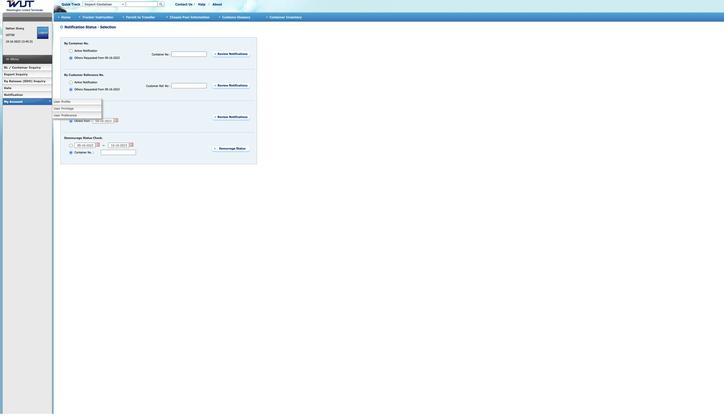 Task type: describe. For each thing, give the bounding box(es) containing it.
instruction
[[95, 15, 113, 19]]

/
[[9, 66, 11, 69]]

inventory
[[286, 15, 302, 19]]

user for user profile
[[54, 100, 60, 103]]

eq release (edo) inquiry link
[[2, 78, 52, 85]]

notification link
[[2, 92, 52, 98]]

preference
[[61, 114, 77, 117]]

strang
[[16, 27, 24, 30]]

nathan strang
[[6, 27, 24, 30]]

quick
[[62, 2, 71, 6]]

transfer
[[142, 15, 155, 19]]

export inquiry
[[4, 73, 28, 76]]

about
[[213, 2, 222, 6]]

profile
[[61, 100, 70, 103]]

user for user privilege
[[54, 107, 60, 110]]

trucker instruction
[[82, 15, 113, 19]]

glossary
[[237, 15, 251, 19]]

chassis
[[170, 15, 182, 19]]

(edo)
[[23, 80, 33, 83]]

user profile
[[54, 100, 70, 103]]

export inquiry link
[[2, 71, 52, 78]]

information
[[190, 15, 210, 19]]

home
[[61, 15, 71, 19]]

privilege
[[61, 107, 74, 110]]

inquiry for (edo)
[[34, 80, 46, 83]]

export
[[4, 73, 15, 76]]

contact us link
[[175, 2, 193, 6]]

chassis pool information
[[170, 15, 210, 19]]

1 vertical spatial container
[[12, 66, 28, 69]]

customs
[[222, 15, 236, 19]]

contact us
[[175, 2, 193, 6]]



Task type: vqa. For each thing, say whether or not it's contained in the screenshot.
"FIND" for Find Password
no



Task type: locate. For each thing, give the bounding box(es) containing it.
my account
[[4, 100, 23, 103]]

inquiry for container
[[29, 66, 41, 69]]

user privilege
[[54, 107, 74, 110]]

contact
[[175, 2, 188, 6]]

to
[[138, 15, 141, 19]]

user profile link
[[52, 98, 102, 105]]

help link
[[198, 2, 206, 6]]

gate
[[4, 86, 11, 90]]

trucker
[[82, 15, 95, 19]]

2 user from the top
[[54, 107, 60, 110]]

about link
[[213, 2, 222, 6]]

container left the inventory
[[270, 15, 285, 19]]

notification
[[4, 93, 23, 97]]

2 vertical spatial user
[[54, 114, 60, 117]]

bl / container inquiry link
[[2, 64, 52, 71]]

track
[[72, 2, 80, 6]]

inquiry up export inquiry link
[[29, 66, 41, 69]]

pool
[[183, 15, 190, 19]]

inquiry
[[29, 66, 41, 69], [16, 73, 28, 76], [34, 80, 46, 83]]

0 vertical spatial container
[[270, 15, 285, 19]]

user left profile
[[54, 100, 60, 103]]

eq release (edo) inquiry
[[4, 80, 46, 83]]

release
[[9, 80, 22, 83]]

1 user from the top
[[54, 100, 60, 103]]

ustiw
[[6, 33, 15, 37]]

inquiry right (edo)
[[34, 80, 46, 83]]

user privilege link
[[52, 105, 102, 112]]

permit to transfer
[[126, 15, 155, 19]]

user down user privilege
[[54, 114, 60, 117]]

my account link
[[2, 98, 52, 105]]

user preference link
[[52, 112, 102, 119]]

container up export inquiry
[[12, 66, 28, 69]]

1 horizontal spatial container
[[270, 15, 285, 19]]

None text field
[[126, 2, 158, 7]]

eq
[[4, 80, 8, 83]]

inquiry down bl / container inquiry
[[16, 73, 28, 76]]

10-16-2023 13:45:32
[[6, 40, 33, 43]]

account
[[10, 100, 23, 103]]

user
[[54, 100, 60, 103], [54, 107, 60, 110], [54, 114, 60, 117]]

1 vertical spatial inquiry
[[16, 73, 28, 76]]

user down user profile
[[54, 107, 60, 110]]

user inside 'link'
[[54, 100, 60, 103]]

customs glossary
[[222, 15, 251, 19]]

container inventory
[[270, 15, 302, 19]]

bl
[[4, 66, 8, 69]]

1 vertical spatial user
[[54, 107, 60, 110]]

permit
[[126, 15, 137, 19]]

help
[[198, 2, 206, 6]]

0 horizontal spatial container
[[12, 66, 28, 69]]

gate link
[[2, 85, 52, 92]]

3 user from the top
[[54, 114, 60, 117]]

us
[[189, 2, 193, 6]]

2 vertical spatial inquiry
[[34, 80, 46, 83]]

user for user preference
[[54, 114, 60, 117]]

user preference
[[54, 114, 77, 117]]

13:45:32
[[21, 40, 33, 43]]

16-
[[10, 40, 14, 43]]

0 vertical spatial user
[[54, 100, 60, 103]]

my
[[4, 100, 9, 103]]

2023
[[14, 40, 20, 43]]

login image
[[37, 27, 49, 39]]

0 vertical spatial inquiry
[[29, 66, 41, 69]]

bl / container inquiry
[[4, 66, 41, 69]]

inquiry inside 'link'
[[34, 80, 46, 83]]

container
[[270, 15, 285, 19], [12, 66, 28, 69]]

10-
[[6, 40, 10, 43]]

quick track
[[62, 2, 80, 6]]

nathan
[[6, 27, 15, 30]]



